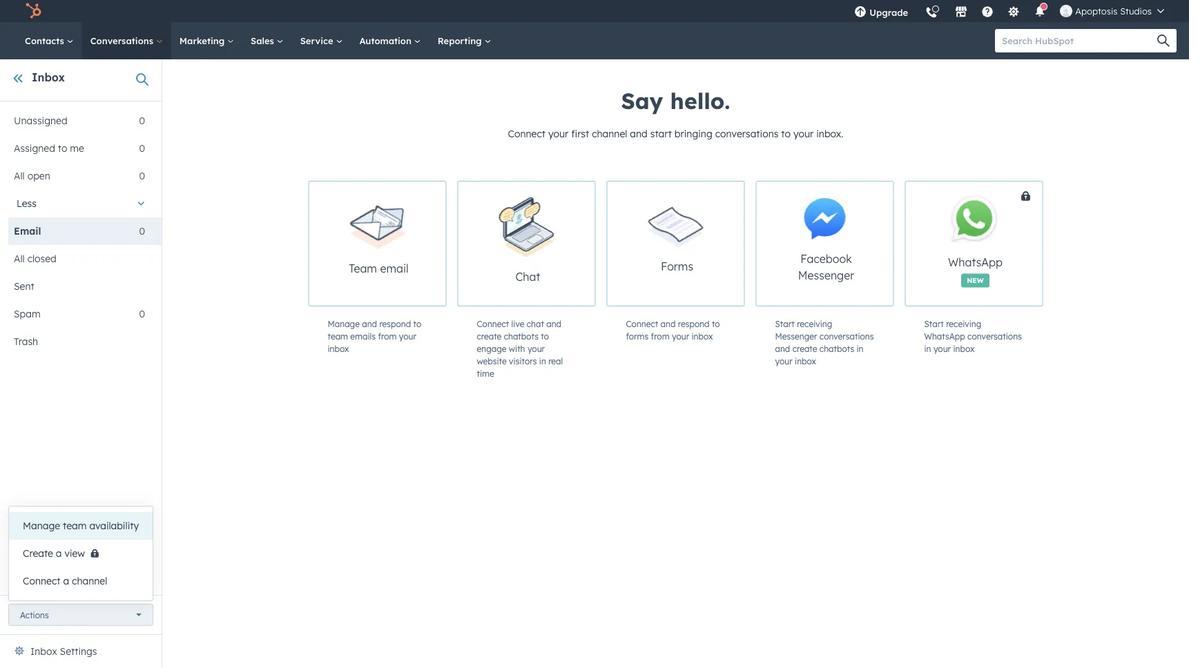 Task type: vqa. For each thing, say whether or not it's contained in the screenshot.


Task type: describe. For each thing, give the bounding box(es) containing it.
facebook
[[801, 252, 852, 266]]

view
[[65, 548, 85, 560]]

notifications image
[[1035, 6, 1047, 19]]

me
[[70, 142, 84, 154]]

from inside the connect and respond to forms from your inbox
[[651, 331, 670, 342]]

conversations link
[[82, 22, 171, 59]]

0 for spam
[[139, 308, 145, 320]]

manage team availability button
[[9, 513, 153, 540]]

engage
[[477, 344, 507, 354]]

start for start receiving messenger conversations and create chatbots in your inbox
[[776, 319, 795, 329]]

calling icon image
[[926, 7, 938, 19]]

start
[[651, 128, 672, 140]]

all closed
[[14, 253, 57, 265]]

start for start receiving whatsapp conversations in your inbox
[[925, 319, 944, 329]]

email
[[380, 261, 409, 275]]

respond for forms
[[678, 319, 710, 329]]

Forms checkbox
[[607, 181, 745, 307]]

inbox for inbox
[[32, 70, 65, 84]]

open
[[27, 170, 50, 182]]

marketplaces button
[[947, 0, 976, 22]]

trash button
[[8, 328, 145, 356]]

real
[[549, 356, 563, 367]]

0 for all open
[[139, 170, 145, 182]]

chatbots inside start receiving messenger conversations and create chatbots in your inbox
[[820, 344, 855, 354]]

hubspot link
[[17, 3, 52, 19]]

tara schultz image
[[1061, 5, 1073, 17]]

inbox settings link
[[30, 644, 97, 661]]

live
[[512, 319, 525, 329]]

all closed button
[[8, 245, 145, 273]]

a for create
[[56, 548, 62, 560]]

forms
[[661, 260, 694, 274]]

connect for connect live chat and create chatbots to engage with your website visitors in real time
[[477, 319, 509, 329]]

in inside start receiving messenger conversations and create chatbots in your inbox
[[857, 344, 864, 354]]

automation
[[360, 35, 414, 46]]

Facebook Messenger checkbox
[[756, 181, 894, 307]]

conversations for start receiving messenger conversations and create chatbots in your inbox
[[820, 331, 874, 342]]

notifications button
[[1029, 0, 1052, 22]]

a for connect
[[63, 576, 69, 588]]

connect for connect a channel
[[23, 576, 60, 588]]

conversations for start receiving whatsapp conversations in your inbox
[[968, 331, 1022, 342]]

inbox.
[[817, 128, 844, 140]]

manage for manage and respond to team emails from your inbox
[[328, 319, 360, 329]]

start receiving whatsapp conversations in your inbox
[[925, 319, 1022, 354]]

inbox settings
[[30, 646, 97, 658]]

facebook messenger
[[799, 252, 855, 283]]

inbox inside 'manage and respond to team emails from your inbox'
[[328, 344, 349, 354]]

apoptosis
[[1076, 5, 1118, 17]]

menu containing apoptosis studios
[[847, 0, 1173, 27]]

service
[[300, 35, 336, 46]]

help button
[[976, 0, 1000, 22]]

sent
[[14, 281, 34, 293]]

marketing
[[180, 35, 227, 46]]

forms
[[626, 331, 649, 342]]

your inside "start receiving whatsapp conversations in your inbox"
[[934, 344, 951, 354]]

first
[[572, 128, 590, 140]]

apoptosis studios button
[[1052, 0, 1173, 22]]

create a view
[[23, 548, 85, 560]]

Chat checkbox
[[458, 181, 596, 307]]

0 for unassigned
[[139, 115, 145, 127]]

sales
[[251, 35, 277, 46]]

messenger inside start receiving messenger conversations and create chatbots in your inbox
[[776, 331, 818, 342]]

conversations
[[90, 35, 156, 46]]

chat
[[527, 319, 544, 329]]

help image
[[982, 6, 994, 19]]

manage for manage team availability
[[23, 520, 60, 532]]

actions button
[[8, 605, 153, 627]]

marketplaces image
[[956, 6, 968, 19]]

calling icon button
[[920, 1, 944, 22]]

0 horizontal spatial conversations
[[716, 128, 779, 140]]

spam
[[14, 308, 41, 320]]

unassigned
[[14, 115, 67, 127]]

all for all closed
[[14, 253, 25, 265]]

to inside the connect and respond to forms from your inbox
[[712, 319, 720, 329]]

with
[[509, 344, 525, 354]]

email
[[14, 225, 41, 237]]

inbox for inbox settings
[[30, 646, 57, 658]]

0 vertical spatial whatsapp
[[949, 255, 1003, 269]]

manage and respond to team emails from your inbox
[[328, 319, 422, 354]]

sales link
[[243, 22, 292, 59]]

start receiving messenger conversations and create chatbots in your inbox
[[776, 319, 874, 367]]



Task type: locate. For each thing, give the bounding box(es) containing it.
1 receiving from the left
[[797, 319, 833, 329]]

create inside connect live chat and create chatbots to engage with your website visitors in real time
[[477, 331, 502, 342]]

all open
[[14, 170, 50, 182]]

team inside manage team availability "button"
[[63, 520, 87, 532]]

trash
[[14, 336, 38, 348]]

conversations inside "start receiving whatsapp conversations in your inbox"
[[968, 331, 1022, 342]]

and inside the connect and respond to forms from your inbox
[[661, 319, 676, 329]]

all left closed
[[14, 253, 25, 265]]

contacts link
[[17, 22, 82, 59]]

automation link
[[351, 22, 430, 59]]

1 vertical spatial whatsapp
[[925, 331, 966, 342]]

a inside button
[[56, 548, 62, 560]]

your
[[549, 128, 569, 140], [794, 128, 814, 140], [399, 331, 417, 342], [672, 331, 690, 342], [528, 344, 545, 354], [934, 344, 951, 354], [776, 356, 793, 367]]

respond down email
[[380, 319, 411, 329]]

all left open
[[14, 170, 25, 182]]

receiving inside "start receiving whatsapp conversations in your inbox"
[[947, 319, 982, 329]]

your inside connect live chat and create chatbots to engage with your website visitors in real time
[[528, 344, 545, 354]]

from inside 'manage and respond to team emails from your inbox'
[[378, 331, 397, 342]]

connect for connect and respond to forms from your inbox
[[626, 319, 659, 329]]

2 horizontal spatial conversations
[[968, 331, 1022, 342]]

1 horizontal spatial manage
[[328, 319, 360, 329]]

inbox
[[692, 331, 713, 342], [328, 344, 349, 354], [954, 344, 975, 354], [795, 356, 817, 367]]

time
[[477, 369, 495, 379]]

connect up forms
[[626, 319, 659, 329]]

service link
[[292, 22, 351, 59]]

say
[[621, 87, 664, 115]]

channel down create a view button
[[72, 576, 107, 588]]

1 from from the left
[[378, 331, 397, 342]]

all for all open
[[14, 170, 25, 182]]

1 vertical spatial all
[[14, 253, 25, 265]]

1 all from the top
[[14, 170, 25, 182]]

0 for email
[[139, 225, 145, 237]]

chatbots
[[504, 331, 539, 342], [820, 344, 855, 354]]

your inside start receiving messenger conversations and create chatbots in your inbox
[[776, 356, 793, 367]]

0 horizontal spatial manage
[[23, 520, 60, 532]]

1 horizontal spatial conversations
[[820, 331, 874, 342]]

messenger
[[799, 269, 855, 283], [776, 331, 818, 342]]

connect and respond to forms from your inbox
[[626, 319, 720, 342]]

reporting
[[438, 35, 485, 46]]

a left view
[[56, 548, 62, 560]]

receiving inside start receiving messenger conversations and create chatbots in your inbox
[[797, 319, 833, 329]]

team left emails
[[328, 331, 348, 342]]

receiving down new
[[947, 319, 982, 329]]

to inside connect live chat and create chatbots to engage with your website visitors in real time
[[541, 331, 549, 342]]

conversations inside start receiving messenger conversations and create chatbots in your inbox
[[820, 331, 874, 342]]

start inside "start receiving whatsapp conversations in your inbox"
[[925, 319, 944, 329]]

0 for assigned to me
[[139, 142, 145, 154]]

channel
[[592, 128, 628, 140], [72, 576, 107, 588]]

0
[[139, 115, 145, 127], [139, 142, 145, 154], [139, 170, 145, 182], [139, 225, 145, 237], [139, 308, 145, 320]]

availability
[[89, 520, 139, 532]]

receiving down facebook messenger
[[797, 319, 833, 329]]

create inside start receiving messenger conversations and create chatbots in your inbox
[[793, 344, 818, 354]]

5 0 from the top
[[139, 308, 145, 320]]

a down view
[[63, 576, 69, 588]]

marketing link
[[171, 22, 243, 59]]

0 vertical spatial team
[[328, 331, 348, 342]]

assigned
[[14, 142, 55, 154]]

in inside connect live chat and create chatbots to engage with your website visitors in real time
[[539, 356, 546, 367]]

connect left the first
[[508, 128, 546, 140]]

settings link
[[1000, 0, 1029, 22]]

1 vertical spatial a
[[63, 576, 69, 588]]

all
[[14, 170, 25, 182], [14, 253, 25, 265]]

0 horizontal spatial respond
[[380, 319, 411, 329]]

apoptosis studios
[[1076, 5, 1152, 17]]

1 horizontal spatial create
[[793, 344, 818, 354]]

0 vertical spatial a
[[56, 548, 62, 560]]

team
[[328, 331, 348, 342], [63, 520, 87, 532]]

inbox inside start receiving messenger conversations and create chatbots in your inbox
[[795, 356, 817, 367]]

1 vertical spatial create
[[793, 344, 818, 354]]

2 horizontal spatial in
[[925, 344, 932, 354]]

1 vertical spatial messenger
[[776, 331, 818, 342]]

and inside connect live chat and create chatbots to engage with your website visitors in real time
[[547, 319, 562, 329]]

and
[[630, 128, 648, 140], [362, 319, 377, 329], [547, 319, 562, 329], [661, 319, 676, 329], [776, 344, 791, 354]]

respond inside 'manage and respond to team emails from your inbox'
[[380, 319, 411, 329]]

inbox inside "start receiving whatsapp conversations in your inbox"
[[954, 344, 975, 354]]

search button
[[1151, 29, 1177, 53]]

connect down create
[[23, 576, 60, 588]]

create a view button
[[9, 540, 153, 568]]

0 vertical spatial messenger
[[799, 269, 855, 283]]

inbox down contacts link on the left top of the page
[[32, 70, 65, 84]]

manage up create
[[23, 520, 60, 532]]

2 start from the left
[[925, 319, 944, 329]]

from right forms
[[651, 331, 670, 342]]

from right emails
[[378, 331, 397, 342]]

respond inside the connect and respond to forms from your inbox
[[678, 319, 710, 329]]

0 vertical spatial inbox
[[32, 70, 65, 84]]

2 all from the top
[[14, 253, 25, 265]]

connect inside "button"
[[23, 576, 60, 588]]

settings
[[60, 646, 97, 658]]

respond for team email
[[380, 319, 411, 329]]

closed
[[27, 253, 57, 265]]

2 receiving from the left
[[947, 319, 982, 329]]

search image
[[1158, 35, 1170, 47]]

website
[[477, 356, 507, 367]]

and inside start receiving messenger conversations and create chatbots in your inbox
[[776, 344, 791, 354]]

respond
[[380, 319, 411, 329], [678, 319, 710, 329]]

0 vertical spatial create
[[477, 331, 502, 342]]

whatsapp inside "start receiving whatsapp conversations in your inbox"
[[925, 331, 966, 342]]

bringing
[[675, 128, 713, 140]]

receiving
[[797, 319, 833, 329], [947, 319, 982, 329]]

in
[[857, 344, 864, 354], [925, 344, 932, 354], [539, 356, 546, 367]]

settings image
[[1008, 6, 1021, 19]]

connect a channel
[[23, 576, 107, 588]]

from
[[378, 331, 397, 342], [651, 331, 670, 342]]

hello.
[[671, 87, 731, 115]]

channel inside "button"
[[72, 576, 107, 588]]

Team email checkbox
[[309, 181, 447, 307]]

1 respond from the left
[[380, 319, 411, 329]]

respond down forms
[[678, 319, 710, 329]]

none checkbox containing whatsapp
[[905, 181, 1095, 307]]

0 horizontal spatial in
[[539, 356, 546, 367]]

0 vertical spatial all
[[14, 170, 25, 182]]

0 horizontal spatial channel
[[72, 576, 107, 588]]

connect up engage
[[477, 319, 509, 329]]

chatbots inside connect live chat and create chatbots to engage with your website visitors in real time
[[504, 331, 539, 342]]

0 horizontal spatial from
[[378, 331, 397, 342]]

1 horizontal spatial channel
[[592, 128, 628, 140]]

connect inside the connect and respond to forms from your inbox
[[626, 319, 659, 329]]

connect
[[508, 128, 546, 140], [477, 319, 509, 329], [626, 319, 659, 329], [23, 576, 60, 588]]

channel right the first
[[592, 128, 628, 140]]

1 horizontal spatial chatbots
[[820, 344, 855, 354]]

less
[[17, 198, 37, 210]]

1 vertical spatial channel
[[72, 576, 107, 588]]

a inside "button"
[[63, 576, 69, 588]]

messenger inside checkbox
[[799, 269, 855, 283]]

1 horizontal spatial a
[[63, 576, 69, 588]]

to inside 'manage and respond to team emails from your inbox'
[[414, 319, 422, 329]]

connect your first channel and start bringing conversations to your inbox.
[[508, 128, 844, 140]]

sent button
[[8, 273, 145, 301]]

reporting link
[[430, 22, 500, 59]]

in inside "start receiving whatsapp conversations in your inbox"
[[925, 344, 932, 354]]

create
[[23, 548, 53, 560]]

1 vertical spatial manage
[[23, 520, 60, 532]]

0 vertical spatial manage
[[328, 319, 360, 329]]

1 start from the left
[[776, 319, 795, 329]]

inbox
[[32, 70, 65, 84], [30, 646, 57, 658]]

create
[[477, 331, 502, 342], [793, 344, 818, 354]]

3 0 from the top
[[139, 170, 145, 182]]

1 horizontal spatial team
[[328, 331, 348, 342]]

hubspot image
[[25, 3, 41, 19]]

your inside the connect and respond to forms from your inbox
[[672, 331, 690, 342]]

manage team availability
[[23, 520, 139, 532]]

connect live chat and create chatbots to engage with your website visitors in real time
[[477, 319, 563, 379]]

start inside start receiving messenger conversations and create chatbots in your inbox
[[776, 319, 795, 329]]

whatsapp
[[949, 255, 1003, 269], [925, 331, 966, 342]]

actions
[[20, 610, 49, 621]]

2 0 from the top
[[139, 142, 145, 154]]

whatsapp new
[[949, 255, 1003, 285]]

team
[[349, 261, 377, 275]]

1 horizontal spatial from
[[651, 331, 670, 342]]

say hello.
[[621, 87, 731, 115]]

0 horizontal spatial team
[[63, 520, 87, 532]]

menu
[[847, 0, 1173, 27]]

inbox left the "settings"
[[30, 646, 57, 658]]

assigned to me
[[14, 142, 84, 154]]

team inside 'manage and respond to team emails from your inbox'
[[328, 331, 348, 342]]

0 horizontal spatial chatbots
[[504, 331, 539, 342]]

manage inside 'manage and respond to team emails from your inbox'
[[328, 319, 360, 329]]

manage up emails
[[328, 319, 360, 329]]

new
[[967, 276, 984, 285]]

1 vertical spatial chatbots
[[820, 344, 855, 354]]

emails
[[351, 331, 376, 342]]

Search HubSpot search field
[[996, 29, 1165, 53]]

0 horizontal spatial receiving
[[797, 319, 833, 329]]

4 0 from the top
[[139, 225, 145, 237]]

studios
[[1121, 5, 1152, 17]]

upgrade
[[870, 7, 909, 18]]

chat
[[516, 270, 541, 284]]

and inside 'manage and respond to team emails from your inbox'
[[362, 319, 377, 329]]

inbox inside the connect and respond to forms from your inbox
[[692, 331, 713, 342]]

manage
[[328, 319, 360, 329], [23, 520, 60, 532]]

0 horizontal spatial create
[[477, 331, 502, 342]]

receiving for whatsapp
[[947, 319, 982, 329]]

connect inside connect live chat and create chatbots to engage with your website visitors in real time
[[477, 319, 509, 329]]

None checkbox
[[905, 181, 1095, 307]]

your inside 'manage and respond to team emails from your inbox'
[[399, 331, 417, 342]]

1 vertical spatial team
[[63, 520, 87, 532]]

2 from from the left
[[651, 331, 670, 342]]

conversations
[[716, 128, 779, 140], [820, 331, 874, 342], [968, 331, 1022, 342]]

0 horizontal spatial a
[[56, 548, 62, 560]]

0 horizontal spatial start
[[776, 319, 795, 329]]

1 horizontal spatial in
[[857, 344, 864, 354]]

start
[[776, 319, 795, 329], [925, 319, 944, 329]]

connect for connect your first channel and start bringing conversations to your inbox.
[[508, 128, 546, 140]]

visitors
[[509, 356, 537, 367]]

0 vertical spatial chatbots
[[504, 331, 539, 342]]

1 horizontal spatial receiving
[[947, 319, 982, 329]]

receiving for messenger
[[797, 319, 833, 329]]

1 horizontal spatial respond
[[678, 319, 710, 329]]

1 0 from the top
[[139, 115, 145, 127]]

to
[[782, 128, 791, 140], [58, 142, 67, 154], [414, 319, 422, 329], [712, 319, 720, 329], [541, 331, 549, 342]]

manage inside "button"
[[23, 520, 60, 532]]

upgrade image
[[855, 6, 867, 19]]

all inside button
[[14, 253, 25, 265]]

connect a channel button
[[9, 568, 153, 596]]

1 vertical spatial inbox
[[30, 646, 57, 658]]

2 respond from the left
[[678, 319, 710, 329]]

team email
[[349, 261, 409, 275]]

contacts
[[25, 35, 67, 46]]

team up view
[[63, 520, 87, 532]]

1 horizontal spatial start
[[925, 319, 944, 329]]

a
[[56, 548, 62, 560], [63, 576, 69, 588]]

0 vertical spatial channel
[[592, 128, 628, 140]]



